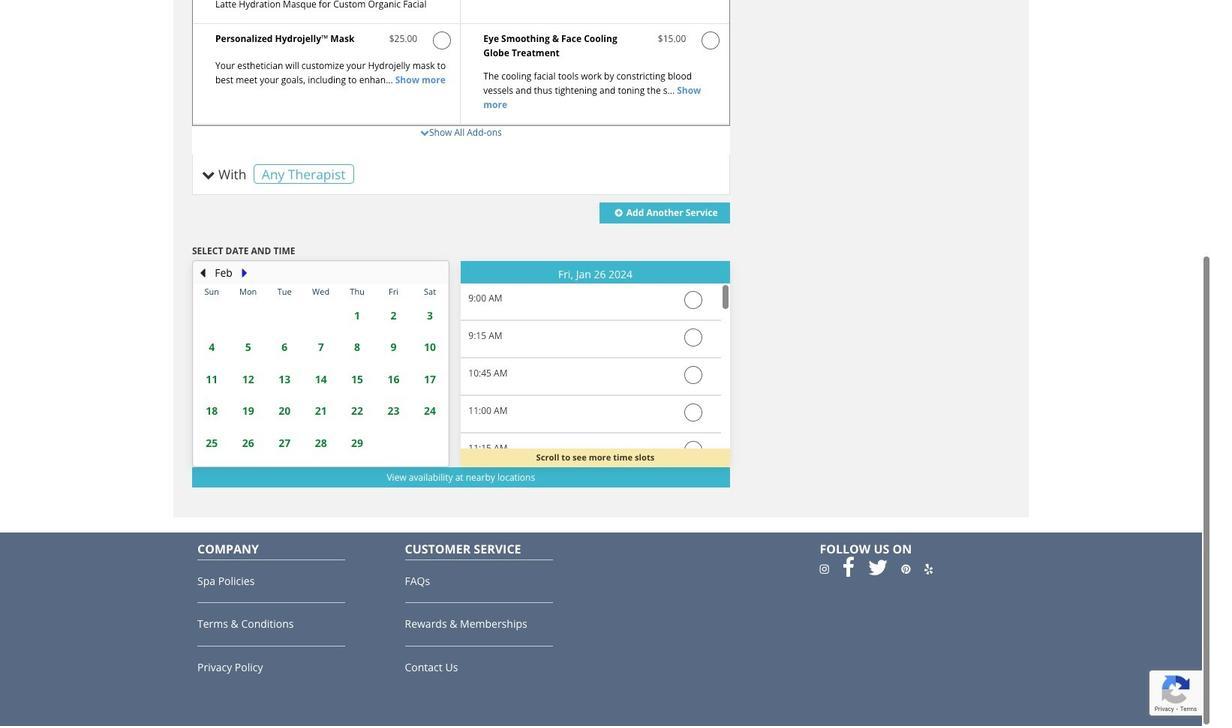 Task type: vqa. For each thing, say whether or not it's contained in the screenshot.
60-Minute Custom Organic Facial Add-onS group
no



Task type: describe. For each thing, give the bounding box(es) containing it.
select day2 cell
[[412, 427, 449, 459]]

select day30 cell
[[267, 300, 303, 332]]

select day31 cell
[[303, 300, 339, 332]]

select day29 cell
[[230, 300, 267, 332]]

select day8 cell
[[376, 459, 412, 466]]

select day9 cell
[[412, 459, 449, 466]]

1 horizontal spatial chec image
[[685, 404, 703, 422]]

select day7 cell
[[339, 459, 376, 466]]

chevron down image
[[420, 128, 429, 137]]

select day6 cell
[[303, 459, 339, 466]]

select day3 cell
[[194, 459, 230, 466]]

select day1 cell
[[376, 427, 412, 459]]

select day4 cell
[[230, 459, 267, 466]]



Task type: locate. For each thing, give the bounding box(es) containing it.
select day5 cell
[[267, 459, 303, 466]]

chec image
[[702, 31, 720, 49], [685, 291, 703, 309], [685, 329, 703, 347], [685, 366, 703, 384]]

0 vertical spatial chec image
[[433, 31, 451, 49]]

0 horizontal spatial chec image
[[433, 31, 451, 49]]

group
[[461, 284, 721, 727]]

heading
[[461, 269, 730, 280]]

1 vertical spatial chec image
[[685, 404, 703, 422]]

chec image
[[433, 31, 451, 49], [685, 404, 703, 422]]

select day28 cell
[[194, 300, 230, 332]]



